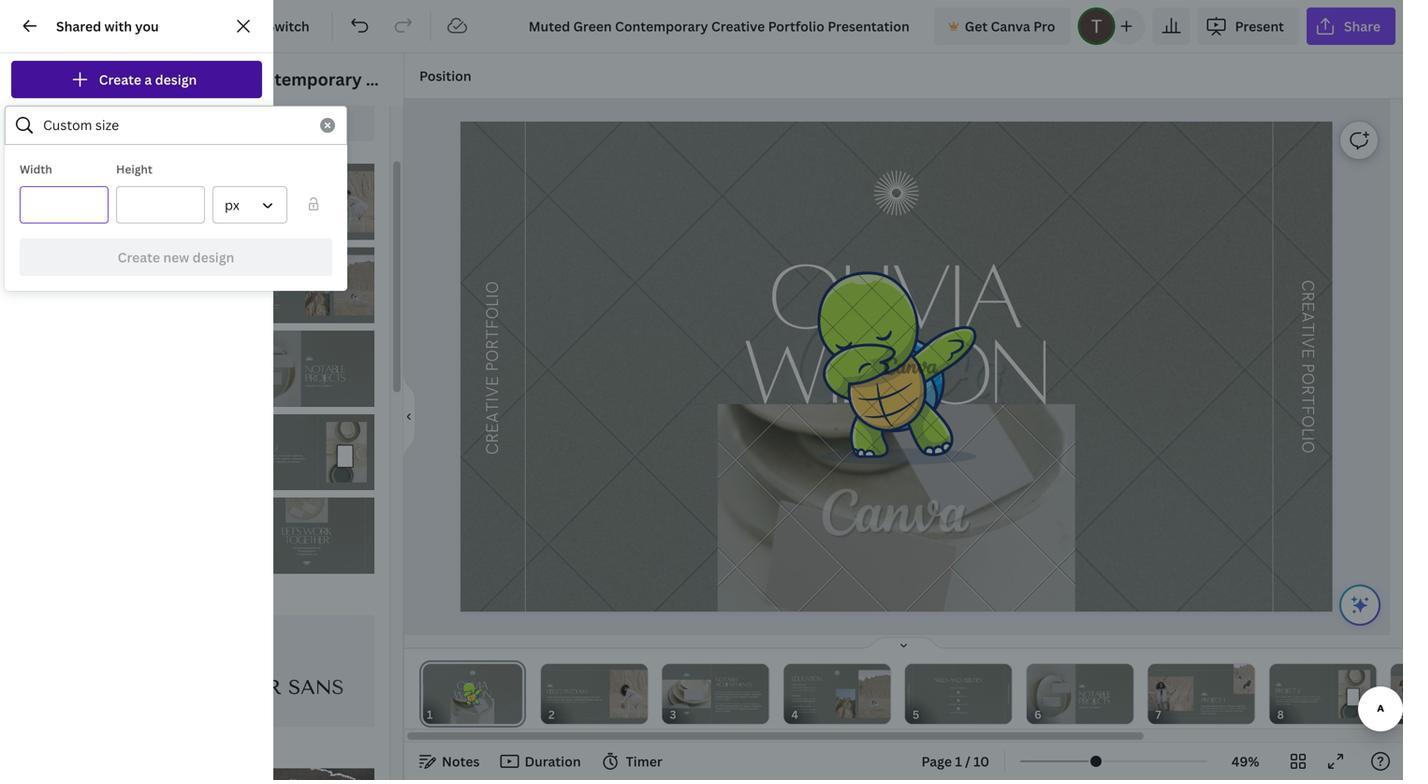 Task type: locate. For each thing, give the bounding box(es) containing it.
1 vertical spatial design
[[193, 249, 234, 266]]

home
[[75, 17, 113, 35]]

l
[[1298, 428, 1318, 437]]

page 1 image
[[419, 665, 526, 725]]

Units: px button
[[213, 186, 287, 224]]

content
[[83, 239, 133, 257]]

notes
[[442, 753, 480, 771]]

duration
[[525, 753, 581, 771]]

e down 'c'
[[1298, 302, 1318, 312]]

design right new
[[193, 249, 234, 266]]

design for create new design
[[193, 249, 234, 266]]

0 vertical spatial e
[[1298, 302, 1318, 312]]

1
[[955, 753, 962, 771]]

muted
[[130, 68, 184, 91]]

shared down width number field
[[35, 239, 80, 257]]

1 vertical spatial portfolio
[[483, 281, 503, 372]]

magic switch button
[[196, 7, 325, 45]]

contemporary
[[242, 68, 362, 91]]

t up v
[[1298, 323, 1318, 333]]

2 i from the top
[[1298, 437, 1318, 441]]

r up v
[[1298, 292, 1318, 302]]

3 o from the top
[[1298, 441, 1318, 454]]

shared
[[56, 17, 101, 35], [35, 239, 80, 257]]

1 horizontal spatial creative
[[483, 376, 503, 455]]

elements button
[[0, 121, 67, 188]]

0 horizontal spatial a
[[145, 71, 152, 88]]

create new design
[[118, 249, 234, 266]]

1 vertical spatial r
[[1298, 386, 1318, 396]]

0 vertical spatial create
[[99, 71, 141, 88]]

c
[[1298, 280, 1318, 292]]

design up search search box
[[155, 71, 197, 88]]

i up p
[[1298, 333, 1318, 338]]

magic
[[226, 17, 264, 35]]

creative
[[366, 68, 435, 91], [483, 376, 503, 455]]

o
[[1298, 373, 1318, 386], [1298, 416, 1318, 428], [1298, 441, 1318, 454]]

muted green contemporary creative portfolio presentation image
[[96, 164, 232, 240], [239, 164, 374, 240], [96, 247, 232, 324], [239, 247, 374, 324], [239, 331, 374, 407], [239, 415, 374, 491], [239, 498, 374, 574]]

0 vertical spatial t
[[1298, 323, 1318, 333]]

portfolio
[[439, 68, 512, 91], [483, 281, 503, 372]]

design inside create a design dropdown button
[[155, 71, 197, 88]]

0 vertical spatial a
[[145, 71, 152, 88]]

create inside create new design button
[[118, 249, 160, 266]]

0 vertical spatial r
[[1298, 292, 1318, 302]]

hide pages image
[[859, 637, 949, 652]]

0 vertical spatial o
[[1298, 373, 1318, 386]]

i down "f"
[[1298, 437, 1318, 441]]

sans
[[288, 677, 344, 700]]

Design title text field
[[514, 7, 927, 45]]

a up v
[[1298, 312, 1318, 323]]

o up "f"
[[1298, 373, 1318, 386]]

appear
[[162, 239, 206, 257]]

0 vertical spatial design
[[155, 71, 197, 88]]

home link
[[60, 7, 128, 45]]

1 vertical spatial a
[[1298, 312, 1318, 323]]

Height number field
[[128, 187, 193, 223]]

create inside create a design dropdown button
[[99, 71, 141, 88]]

1 vertical spatial shared
[[35, 239, 80, 257]]

switch
[[267, 17, 310, 35]]

0 vertical spatial shared
[[56, 17, 101, 35]]

0 vertical spatial i
[[1298, 333, 1318, 338]]

shared left the with
[[56, 17, 101, 35]]

you
[[135, 17, 159, 35]]

1 vertical spatial t
[[1298, 396, 1318, 406]]

e up p
[[1298, 349, 1318, 359]]

o down 'l'
[[1298, 441, 1318, 454]]

magic switch
[[226, 17, 310, 35]]

get canva pro
[[965, 17, 1056, 35]]

i
[[1298, 333, 1318, 338], [1298, 437, 1318, 441]]

1 vertical spatial i
[[1298, 437, 1318, 441]]

1 t from the top
[[1298, 323, 1318, 333]]

1 vertical spatial e
[[1298, 349, 1318, 359]]

a
[[145, 71, 152, 88], [1298, 312, 1318, 323]]

o down p
[[1298, 416, 1318, 428]]

v
[[1298, 338, 1318, 349]]

design inside create new design button
[[193, 249, 234, 266]]

a down you
[[145, 71, 152, 88]]

0 vertical spatial creative
[[366, 68, 435, 91]]

r
[[1298, 292, 1318, 302], [1298, 386, 1318, 396]]

1 vertical spatial create
[[118, 249, 160, 266]]

2 o from the top
[[1298, 416, 1318, 428]]

muted green contemporary creative portfolio presentation
[[130, 68, 622, 91]]

1 r from the top
[[1298, 292, 1318, 302]]

will
[[137, 239, 159, 257]]

design
[[155, 71, 197, 88], [193, 249, 234, 266]]

page
[[922, 753, 952, 771]]

0 horizontal spatial creative
[[366, 68, 435, 91]]

page 1 / 10 button
[[914, 747, 997, 777]]

1 vertical spatial creative
[[483, 376, 503, 455]]

create
[[99, 71, 141, 88], [118, 249, 160, 266]]

2 vertical spatial o
[[1298, 441, 1318, 454]]

t up 'l'
[[1298, 396, 1318, 406]]

shared content will appear here
[[35, 239, 238, 257]]

presentation
[[516, 68, 622, 91]]

create for create new design
[[118, 249, 160, 266]]

design
[[18, 92, 49, 104]]

r up "f"
[[1298, 386, 1318, 396]]

t
[[1298, 323, 1318, 333], [1298, 396, 1318, 406]]

/
[[965, 753, 971, 771]]

e
[[1298, 302, 1318, 312], [1298, 349, 1318, 359]]

tenor sans
[[209, 677, 344, 700]]

tenor sans button
[[96, 615, 374, 728]]

1 vertical spatial o
[[1298, 416, 1318, 428]]

1 o from the top
[[1298, 373, 1318, 386]]

tenor
[[209, 677, 282, 700]]



Task type: vqa. For each thing, say whether or not it's contained in the screenshot.
e
yes



Task type: describe. For each thing, give the bounding box(es) containing it.
duration button
[[495, 747, 589, 777]]

with
[[104, 17, 132, 35]]

pro
[[1034, 17, 1056, 35]]

1 horizontal spatial a
[[1298, 312, 1318, 323]]

timer
[[626, 753, 663, 771]]

olivia
[[769, 243, 1022, 346]]

text button
[[0, 188, 67, 256]]

f
[[1298, 406, 1318, 416]]

side panel tab list
[[0, 53, 67, 742]]

10
[[974, 753, 990, 771]]

width
[[20, 161, 52, 177]]

create a design
[[99, 71, 197, 88]]

design for create a design
[[155, 71, 197, 88]]

page 1 / 10
[[922, 753, 990, 771]]

height
[[116, 161, 153, 177]]

2 t from the top
[[1298, 396, 1318, 406]]

2 r from the top
[[1298, 386, 1318, 396]]

notes button
[[412, 747, 487, 777]]

Width number field
[[32, 187, 96, 223]]

main menu bar
[[0, 0, 1403, 53]]

new
[[163, 249, 189, 266]]

hide image
[[404, 372, 416, 462]]

canva
[[991, 17, 1031, 35]]

1 e from the top
[[1298, 302, 1318, 312]]

text
[[24, 227, 43, 239]]

a inside create a design dropdown button
[[145, 71, 152, 88]]

1 i from the top
[[1298, 333, 1318, 338]]

canva assistant image
[[1349, 594, 1372, 617]]

here
[[210, 239, 238, 257]]

shared with you
[[56, 17, 159, 35]]

get canva pro button
[[934, 7, 1070, 45]]

Page title text field
[[441, 706, 448, 725]]

design button
[[0, 53, 67, 121]]

hand drawn fireworks image
[[874, 171, 919, 216]]

elements
[[12, 159, 55, 172]]

brand
[[20, 294, 47, 307]]

c r e a t i v e p o r t f o l i o
[[1298, 280, 1318, 454]]

green
[[188, 68, 238, 91]]

creative portfolio
[[483, 281, 503, 455]]

cute turtle dabbing cartoon vector illustration image
[[813, 269, 981, 465]]

px
[[225, 196, 240, 214]]

2 e from the top
[[1298, 349, 1318, 359]]

get
[[965, 17, 988, 35]]

shared for shared with you
[[56, 17, 101, 35]]

create a design button
[[11, 61, 262, 98]]

0 vertical spatial portfolio
[[439, 68, 512, 91]]

shared for shared content will appear here
[[35, 239, 80, 257]]

brand button
[[0, 256, 67, 323]]

p
[[1298, 364, 1318, 373]]

wilson
[[743, 319, 1048, 422]]

create new design button
[[20, 239, 332, 276]]

Search search field
[[43, 108, 309, 143]]

create for create a design
[[99, 71, 141, 88]]

timer button
[[596, 747, 670, 777]]



